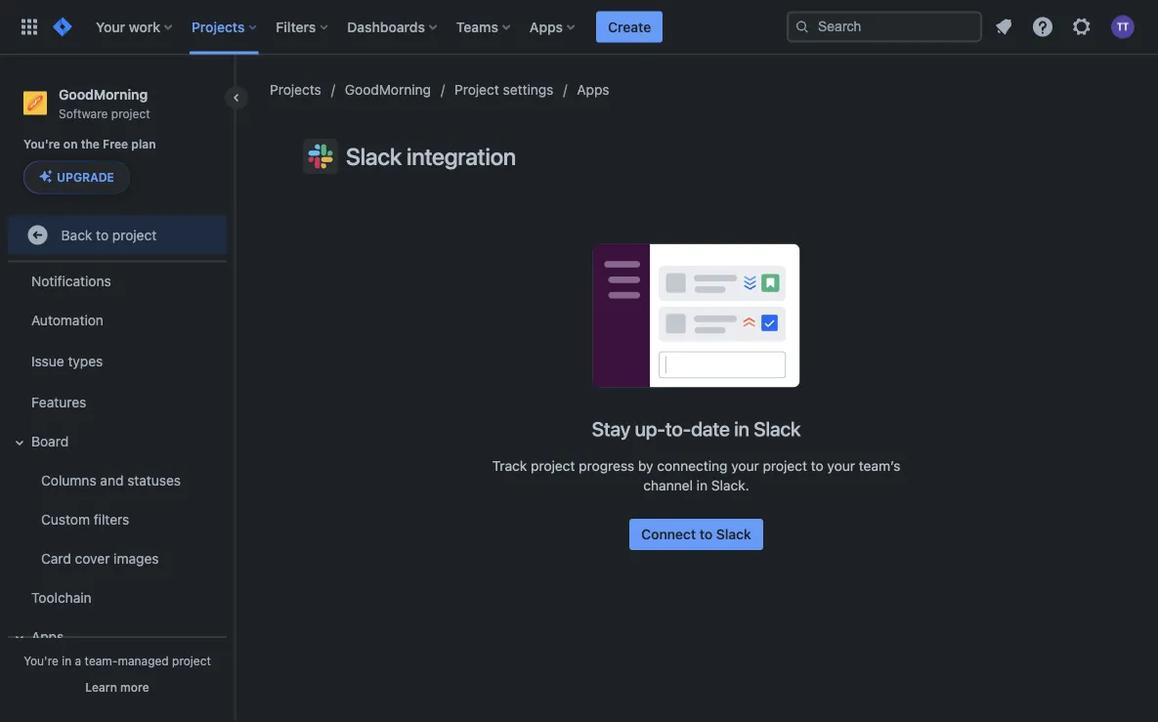 Task type: locate. For each thing, give the bounding box(es) containing it.
1 horizontal spatial projects
[[270, 82, 321, 98]]

projects down filters
[[270, 82, 321, 98]]

1 horizontal spatial apps
[[530, 19, 563, 35]]

apps inside popup button
[[530, 19, 563, 35]]

more
[[120, 680, 149, 694]]

features
[[31, 394, 86, 410]]

automation
[[31, 312, 103, 328]]

project right to
[[112, 227, 157, 243]]

project inside back to project link
[[112, 227, 157, 243]]

you're in a team-managed project
[[24, 654, 211, 667]]

dashboards
[[347, 19, 425, 35]]

apps
[[530, 19, 563, 35], [577, 82, 609, 98], [31, 629, 64, 645]]

your profile and settings image
[[1111, 15, 1135, 39]]

goodmorning
[[345, 82, 431, 98], [59, 86, 148, 102]]

0 vertical spatial project
[[111, 106, 150, 120]]

board
[[31, 433, 69, 449]]

primary element
[[12, 0, 787, 54]]

goodmorning down dashboards popup button
[[345, 82, 431, 98]]

learn
[[85, 680, 117, 694]]

appswitcher icon image
[[18, 15, 41, 39]]

the
[[81, 137, 100, 151]]

projects right work on the left top of page
[[192, 19, 245, 35]]

filters
[[276, 19, 316, 35]]

settings image
[[1070, 15, 1094, 39]]

Search field
[[787, 11, 982, 43]]

goodmorning up "software"
[[59, 86, 148, 102]]

jira software image
[[51, 15, 74, 39], [51, 15, 74, 39]]

issue
[[31, 353, 64, 369]]

projects
[[192, 19, 245, 35], [270, 82, 321, 98]]

dashboards button
[[341, 11, 445, 43]]

2 you're from the top
[[24, 654, 59, 667]]

you're left on at the left of the page
[[23, 137, 60, 151]]

projects for the projects link
[[270, 82, 321, 98]]

projects link
[[270, 78, 321, 102]]

1 horizontal spatial goodmorning
[[345, 82, 431, 98]]

custom filters
[[41, 512, 129, 528]]

0 vertical spatial apps
[[530, 19, 563, 35]]

1 vertical spatial project
[[112, 227, 157, 243]]

1 you're from the top
[[23, 137, 60, 151]]

project for back to project
[[112, 227, 157, 243]]

1 vertical spatial projects
[[270, 82, 321, 98]]

you're
[[23, 137, 60, 151], [24, 654, 59, 667]]

your work button
[[90, 11, 180, 43]]

filters button
[[270, 11, 336, 43]]

1 vertical spatial apps
[[577, 82, 609, 98]]

board button
[[8, 422, 227, 461]]

and
[[100, 472, 124, 489]]

settings
[[503, 82, 553, 98]]

back to project link
[[8, 215, 227, 254]]

expand image
[[8, 626, 31, 650]]

apps button
[[524, 11, 583, 43]]

goodmorning inside goodmorning software project
[[59, 86, 148, 102]]

projects inside popup button
[[192, 19, 245, 35]]

2 horizontal spatial apps
[[577, 82, 609, 98]]

1 vertical spatial you're
[[24, 654, 59, 667]]

0 horizontal spatial apps
[[31, 629, 64, 645]]

you're left in
[[24, 654, 59, 667]]

0 horizontal spatial projects
[[192, 19, 245, 35]]

apps up in
[[31, 629, 64, 645]]

2 vertical spatial apps
[[31, 629, 64, 645]]

goodmorning software project
[[59, 86, 150, 120]]

banner
[[0, 0, 1158, 55]]

goodmorning for goodmorning
[[345, 82, 431, 98]]

0 vertical spatial projects
[[192, 19, 245, 35]]

0 horizontal spatial goodmorning
[[59, 86, 148, 102]]

back to project
[[61, 227, 157, 243]]

upgrade button
[[24, 162, 129, 193]]

apps right settings
[[577, 82, 609, 98]]

project
[[111, 106, 150, 120], [112, 227, 157, 243], [172, 654, 211, 667]]

software
[[59, 106, 108, 120]]

project settings
[[454, 82, 553, 98]]

project inside goodmorning software project
[[111, 106, 150, 120]]

goodmorning for goodmorning software project
[[59, 86, 148, 102]]

group
[[4, 178, 227, 722]]

card cover images link
[[20, 539, 227, 578]]

project up plan
[[111, 106, 150, 120]]

issue types
[[31, 353, 103, 369]]

project right the 'managed'
[[172, 654, 211, 667]]

notifications
[[31, 273, 111, 289]]

apps link
[[577, 78, 609, 102]]

apps right teams dropdown button
[[530, 19, 563, 35]]

0 vertical spatial you're
[[23, 137, 60, 151]]



Task type: vqa. For each thing, say whether or not it's contained in the screenshot.
"Goodmorning" link
yes



Task type: describe. For each thing, give the bounding box(es) containing it.
plan
[[131, 137, 156, 151]]

managed
[[118, 654, 169, 667]]

issue types link
[[8, 340, 227, 383]]

project settings link
[[454, 78, 553, 102]]

projects for projects popup button
[[192, 19, 245, 35]]

apps for apps link
[[577, 82, 609, 98]]

work
[[129, 19, 160, 35]]

learn more button
[[85, 679, 149, 695]]

upgrade
[[57, 170, 114, 184]]

apps inside button
[[31, 629, 64, 645]]

create button
[[596, 11, 663, 43]]

automation link
[[8, 301, 227, 340]]

learn more
[[85, 680, 149, 694]]

expand image
[[8, 431, 31, 454]]

back
[[61, 227, 92, 243]]

toolchain link
[[8, 578, 227, 617]]

card cover images
[[41, 551, 159, 567]]

custom filters link
[[20, 500, 227, 539]]

columns and statuses link
[[20, 461, 227, 500]]

a
[[75, 654, 81, 667]]

columns
[[41, 472, 96, 489]]

project
[[454, 82, 499, 98]]

types
[[68, 353, 103, 369]]

team-
[[85, 654, 118, 667]]

features link
[[8, 383, 227, 422]]

you're for you're on the free plan
[[23, 137, 60, 151]]

you're on the free plan
[[23, 137, 156, 151]]

on
[[63, 137, 78, 151]]

search image
[[795, 19, 810, 35]]

statuses
[[127, 472, 181, 489]]

card
[[41, 551, 71, 567]]

group containing notifications
[[4, 178, 227, 722]]

your work
[[96, 19, 160, 35]]

you're for you're in a team-managed project
[[24, 654, 59, 667]]

custom
[[41, 512, 90, 528]]

create
[[608, 19, 651, 35]]

images
[[114, 551, 159, 567]]

filters
[[94, 512, 129, 528]]

teams
[[456, 19, 498, 35]]

project for goodmorning software project
[[111, 106, 150, 120]]

in
[[62, 654, 72, 667]]

cover
[[75, 551, 110, 567]]

to
[[96, 227, 109, 243]]

free
[[103, 137, 128, 151]]

goodmorning link
[[345, 78, 431, 102]]

projects button
[[186, 11, 264, 43]]

2 vertical spatial project
[[172, 654, 211, 667]]

banner containing your work
[[0, 0, 1158, 55]]

apps for apps popup button
[[530, 19, 563, 35]]

columns and statuses
[[41, 472, 181, 489]]

help image
[[1031, 15, 1054, 39]]

notifications link
[[8, 262, 227, 301]]

toolchain
[[31, 590, 92, 606]]

your
[[96, 19, 125, 35]]

notifications image
[[992, 15, 1015, 39]]

apps button
[[8, 617, 227, 657]]

teams button
[[450, 11, 518, 43]]



